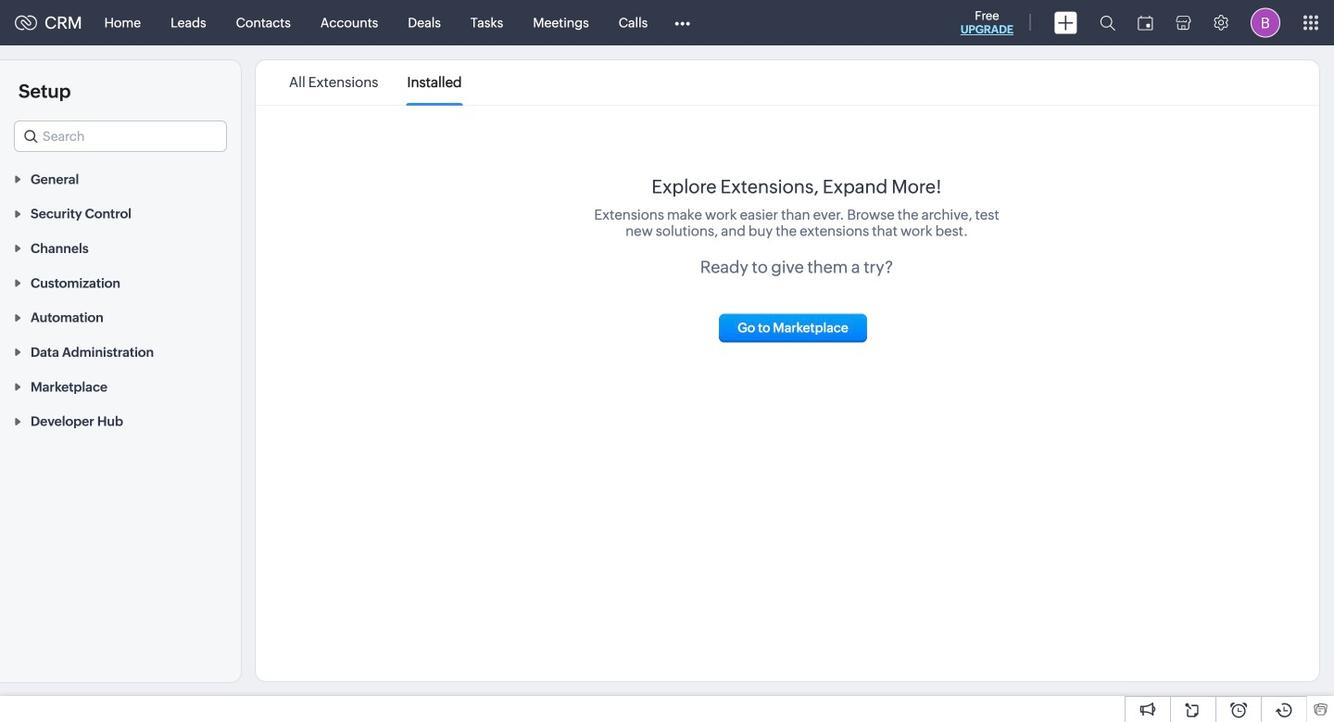 Task type: describe. For each thing, give the bounding box(es) containing it.
Search text field
[[15, 121, 226, 151]]

create menu image
[[1055, 12, 1078, 34]]

calendar image
[[1138, 15, 1154, 30]]

logo image
[[15, 15, 37, 30]]

search element
[[1089, 0, 1127, 45]]

create menu element
[[1044, 0, 1089, 45]]



Task type: vqa. For each thing, say whether or not it's contained in the screenshot.
PROFILE icon
yes



Task type: locate. For each thing, give the bounding box(es) containing it.
search image
[[1100, 15, 1116, 31]]

profile element
[[1240, 0, 1292, 45]]

None field
[[14, 120, 227, 152]]

Other Modules field
[[663, 8, 703, 38]]

profile image
[[1251, 8, 1281, 38]]



